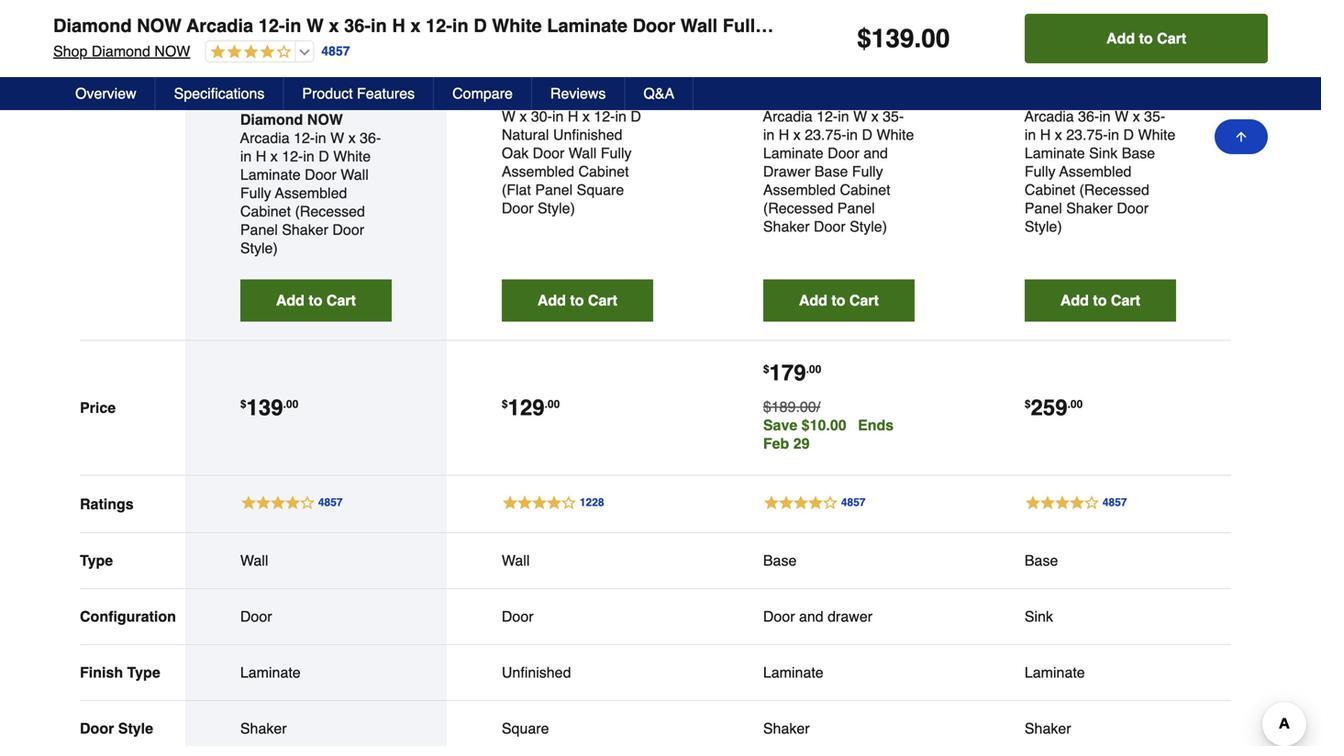 Task type: describe. For each thing, give the bounding box(es) containing it.
shop
[[53, 43, 88, 60]]

overview button
[[57, 77, 156, 110]]

. inside $ 259 . 00
[[1068, 398, 1071, 411]]

00 inside $ 129 . 00
[[548, 398, 560, 411]]

assembled inside arcadia 36-in w x 35- in h x 23.75-in d white laminate sink base fully assembled cabinet (recessed panel shaker door style)
[[1060, 163, 1132, 180]]

1 horizontal spatial 139
[[872, 24, 915, 53]]

1 vertical spatial 139
[[246, 395, 283, 421]]

2 shaker cell from the left
[[763, 720, 915, 738]]

$ inside $ 129 . 00
[[502, 398, 508, 411]]

product features
[[302, 85, 415, 102]]

shaker inside arcadia 12-in w x 35- in h x 23.75-in d white laminate door and drawer base fully assembled cabinet (recessed panel shaker door style)
[[763, 218, 810, 235]]

assembled for diamond now arcadia 12-in w x 36-in h x 12-in d white laminate door wall fully assembled cabinet (recessed panel shaker door style)
[[771, 15, 868, 36]]

door and drawer cell
[[763, 608, 915, 626]]

1 door cell from the left
[[240, 608, 392, 626]]

(recessed inside arcadia 36-in w x 35- in h x 23.75-in d white laminate sink base fully assembled cabinet (recessed panel shaker door style)
[[1080, 181, 1150, 198]]

square inside 'cell'
[[502, 720, 549, 737]]

d inside arcadia 36-in w x 35- in h x 23.75-in d white laminate sink base fully assembled cabinet (recessed panel shaker door style)
[[1124, 126, 1134, 143]]

1 laminate cell from the left
[[240, 664, 392, 682]]

$ 259 . 00
[[1025, 395, 1083, 421]]

door style
[[80, 720, 153, 737]]

save $10.00
[[763, 417, 847, 434]]

d inside diamond now arcadia 12-in w x 36- in h x 12-in d white laminate door wall fully assembled cabinet (recessed panel shaker door style)
[[319, 148, 329, 165]]

compare
[[453, 85, 513, 102]]

h inside diamond now arcadia 12-in w x 36- in h x 12-in d white laminate door wall fully assembled cabinet (recessed panel shaker door style)
[[256, 148, 266, 165]]

natural
[[502, 126, 549, 143]]

and inside arcadia 12-in w x 35- in h x 23.75-in d white laminate door and drawer base fully assembled cabinet (recessed panel shaker door style)
[[864, 145, 888, 162]]

3 shaker cell from the left
[[1025, 720, 1176, 738]]

specifications button
[[156, 77, 284, 110]]

1 vertical spatial diamond
[[92, 43, 150, 60]]

more
[[245, 82, 272, 92]]

30-
[[531, 108, 552, 125]]

$189.00
[[763, 399, 817, 415]]

(recessed for diamond now arcadia 12-in w x 36- in h x 12-in d white laminate door wall fully assembled cabinet (recessed panel shaker door style)
[[295, 203, 365, 220]]

finish
[[80, 664, 123, 681]]

source
[[556, 90, 606, 107]]

1 vertical spatial now
[[154, 43, 190, 60]]

. inside $ 139 . 00
[[283, 398, 286, 411]]

00 inside $ 179 . 00
[[809, 363, 822, 376]]

now for diamond now arcadia 12-in w x 36- in h x 12-in d white laminate door wall fully assembled cabinet (recessed panel shaker door style)
[[307, 111, 343, 128]]

23.75- for door
[[805, 126, 847, 143]]

panel inside arcadia 36-in w x 35- in h x 23.75-in d white laminate sink base fully assembled cabinet (recessed panel shaker door style)
[[1025, 200, 1063, 217]]

wall inside 36-in w x 30-in h x 12-in d natural unfinished oak door wall fully assembled cabinet (flat panel square door style)
[[569, 145, 597, 162]]

cabinet for arcadia 12-in w x 35- in h x 23.75-in d white laminate door and drawer base fully assembled cabinet (recessed panel shaker door style)
[[840, 181, 891, 198]]

w inside arcadia 36-in w x 35- in h x 23.75-in d white laminate sink base fully assembled cabinet (recessed panel shaker door style)
[[1115, 108, 1129, 125]]

square inside 36-in w x 30-in h x 12-in d natural unfinished oak door wall fully assembled cabinet (flat panel square door style)
[[577, 181, 624, 198]]

$ inside $ 259 . 00
[[1025, 398, 1031, 411]]

ratings
[[80, 496, 134, 513]]

1 wall cell from the left
[[240, 552, 392, 570]]

reviews
[[551, 85, 606, 102]]

style) for arcadia 12-in w x 35- in h x 23.75-in d white laminate door and drawer base fully assembled cabinet (recessed panel shaker door style)
[[850, 218, 888, 235]]

259
[[1031, 395, 1068, 421]]

fully for diamond now arcadia 12-in w x 36-in h x 12-in d white laminate door wall fully assembled cabinet (recessed panel shaker door style)
[[723, 15, 766, 36]]

ends feb 29
[[763, 417, 894, 452]]

compare button
[[434, 77, 532, 110]]

2 door cell from the left
[[502, 608, 653, 626]]

shaker inside diamond now arcadia 12-in w x 36- in h x 12-in d white laminate door wall fully assembled cabinet (recessed panel shaker door style)
[[282, 221, 328, 238]]

name
[[80, 85, 120, 102]]

white inside arcadia 36-in w x 35- in h x 23.75-in d white laminate sink base fully assembled cabinet (recessed panel shaker door style)
[[1138, 126, 1176, 143]]

. inside $ 129 . 00
[[545, 398, 548, 411]]

product
[[302, 85, 353, 102]]

reviews button
[[532, 77, 625, 110]]

12- inside 36-in w x 30-in h x 12-in d natural unfinished oak door wall fully assembled cabinet (flat panel square door style)
[[594, 108, 615, 125]]

shaker inside arcadia 36-in w x 35- in h x 23.75-in d white laminate sink base fully assembled cabinet (recessed panel shaker door style)
[[1067, 200, 1113, 217]]

panel for diamond now arcadia 12-in w x 36- in h x 12-in d white laminate door wall fully assembled cabinet (recessed panel shaker door style)
[[240, 221, 278, 238]]

1 vertical spatial type
[[127, 664, 160, 681]]

2 laminate cell from the left
[[763, 664, 915, 682]]

arcadia 36-in w x 35- in h x 23.75-in d white laminate sink base fully assembled cabinet (recessed panel shaker door style)
[[1025, 108, 1176, 235]]

door and drawer
[[763, 608, 873, 625]]

fully inside arcadia 36-in w x 35- in h x 23.75-in d white laminate sink base fully assembled cabinet (recessed panel shaker door style)
[[1025, 163, 1056, 180]]

laminate inside arcadia 12-in w x 35- in h x 23.75-in d white laminate door and drawer base fully assembled cabinet (recessed panel shaker door style)
[[763, 145, 824, 162]]

arcadia 36-in w x 35- in h x 23.75-in d white laminate sink base fully assembled cabinet (recessed panel shaker door style) link
[[1025, 90, 1176, 235]]

more options available
[[245, 82, 370, 92]]



Task type: locate. For each thing, give the bounding box(es) containing it.
2 vertical spatial now
[[307, 111, 343, 128]]

0 horizontal spatial door cell
[[240, 608, 392, 626]]

00
[[922, 24, 950, 53], [809, 363, 822, 376], [286, 398, 299, 411], [548, 398, 560, 411], [1071, 398, 1083, 411]]

w inside 36-in w x 30-in h x 12-in d natural unfinished oak door wall fully assembled cabinet (flat panel square door style)
[[502, 108, 516, 125]]

0 horizontal spatial 35-
[[883, 108, 904, 125]]

features
[[357, 85, 415, 102]]

style) inside 36-in w x 30-in h x 12-in d natural unfinished oak door wall fully assembled cabinet (flat panel square door style)
[[538, 200, 575, 217]]

drawer
[[828, 608, 873, 625]]

oak
[[502, 145, 529, 162]]

square cell
[[502, 720, 653, 738]]

arcadia inside arcadia 12-in w x 35- in h x 23.75-in d white laminate door and drawer base fully assembled cabinet (recessed panel shaker door style)
[[763, 108, 813, 125]]

.
[[915, 24, 922, 53], [806, 363, 809, 376], [283, 398, 286, 411], [545, 398, 548, 411], [1068, 398, 1071, 411]]

fully inside diamond now arcadia 12-in w x 36- in h x 12-in d white laminate door wall fully assembled cabinet (recessed panel shaker door style)
[[240, 185, 271, 202]]

assembled inside arcadia 12-in w x 35- in h x 23.75-in d white laminate door and drawer base fully assembled cabinet (recessed panel shaker door style)
[[763, 181, 836, 198]]

price
[[80, 399, 116, 416]]

cabinet for diamond now arcadia 12-in w x 36- in h x 12-in d white laminate door wall fully assembled cabinet (recessed panel shaker door style)
[[240, 203, 291, 220]]

feb
[[763, 435, 790, 452]]

shop diamond now
[[53, 43, 190, 60]]

arrow up image
[[1234, 129, 1249, 144]]

unfinished
[[553, 126, 623, 143], [502, 664, 571, 681]]

assembled for arcadia 12-in w x 35- in h x 23.75-in d white laminate door and drawer base fully assembled cabinet (recessed panel shaker door style)
[[763, 181, 836, 198]]

diamond up overview
[[92, 43, 150, 60]]

and
[[864, 145, 888, 162], [799, 608, 824, 625]]

1 horizontal spatial square
[[577, 181, 624, 198]]

4 stars image
[[206, 44, 291, 61]]

unfinished cell
[[502, 664, 653, 682]]

arcadia
[[186, 15, 253, 36], [763, 108, 813, 125], [1025, 108, 1074, 125], [240, 130, 290, 147]]

unfinished inside 36-in w x 30-in h x 12-in d natural unfinished oak door wall fully assembled cabinet (flat panel square door style)
[[553, 126, 623, 143]]

square
[[577, 181, 624, 198], [502, 720, 549, 737]]

35-
[[883, 108, 904, 125], [1145, 108, 1166, 125]]

0 horizontal spatial and
[[799, 608, 824, 625]]

panel inside arcadia 12-in w x 35- in h x 23.75-in d white laminate door and drawer base fully assembled cabinet (recessed panel shaker door style)
[[838, 200, 875, 217]]

door cell
[[240, 608, 392, 626], [502, 608, 653, 626]]

arcadia 12-in w x 35- in h x 23.75-in d white laminate door and drawer base fully assembled cabinet (recessed panel shaker door style)
[[763, 108, 914, 235]]

assembled inside diamond now arcadia 12-in w x 36- in h x 12-in d white laminate door wall fully assembled cabinet (recessed panel shaker door style)
[[275, 185, 347, 202]]

1 horizontal spatial 23.75-
[[1067, 126, 1108, 143]]

$10.00
[[802, 417, 847, 434]]

fully inside arcadia 12-in w x 35- in h x 23.75-in d white laminate door and drawer base fully assembled cabinet (recessed panel shaker door style)
[[852, 163, 883, 180]]

0 vertical spatial type
[[80, 552, 113, 569]]

base inside arcadia 12-in w x 35- in h x 23.75-in d white laminate door and drawer base fully assembled cabinet (recessed panel shaker door style)
[[815, 163, 848, 180]]

23.75-
[[805, 126, 847, 143], [1067, 126, 1108, 143]]

(flat
[[502, 181, 531, 198]]

36-
[[344, 15, 371, 36], [610, 90, 631, 107], [1078, 108, 1100, 125], [360, 130, 381, 147]]

square down unfinished cell
[[502, 720, 549, 737]]

0 vertical spatial 139
[[872, 24, 915, 53]]

0 vertical spatial square
[[577, 181, 624, 198]]

ends
[[858, 417, 894, 434]]

base inside arcadia 36-in w x 35- in h x 23.75-in d white laminate sink base fully assembled cabinet (recessed panel shaker door style)
[[1122, 145, 1156, 162]]

36- inside 36-in w x 30-in h x 12-in d natural unfinished oak door wall fully assembled cabinet (flat panel square door style)
[[610, 90, 631, 107]]

23.75- for sink
[[1067, 126, 1108, 143]]

$ 139 . 00
[[857, 24, 950, 53], [240, 395, 299, 421]]

unfinished up 'square' 'cell'
[[502, 664, 571, 681]]

0 horizontal spatial laminate cell
[[240, 664, 392, 682]]

panel
[[1043, 15, 1092, 36], [535, 181, 573, 198], [838, 200, 875, 217], [1025, 200, 1063, 217], [240, 221, 278, 238]]

2 wall cell from the left
[[502, 552, 653, 570]]

more options available cell
[[240, 77, 374, 97]]

/
[[817, 399, 821, 415]]

0 vertical spatial sink
[[1090, 145, 1118, 162]]

door inside cell
[[763, 608, 795, 625]]

h inside 36-in w x 30-in h x 12-in d natural unfinished oak door wall fully assembled cabinet (flat panel square door style)
[[568, 108, 579, 125]]

laminate inside arcadia 36-in w x 35- in h x 23.75-in d white laminate sink base fully assembled cabinet (recessed panel shaker door style)
[[1025, 145, 1085, 162]]

q&a button
[[625, 77, 694, 110]]

1 35- from the left
[[883, 108, 904, 125]]

cell
[[502, 56, 636, 75]]

2 base cell from the left
[[1025, 552, 1176, 570]]

0 horizontal spatial wall cell
[[240, 552, 392, 570]]

now up shop diamond now
[[137, 15, 182, 36]]

0 horizontal spatial 23.75-
[[805, 126, 847, 143]]

unfinished down 'source' at the left
[[553, 126, 623, 143]]

1 horizontal spatial laminate cell
[[763, 664, 915, 682]]

style) inside arcadia 36-in w x 35- in h x 23.75-in d white laminate sink base fully assembled cabinet (recessed panel shaker door style)
[[1025, 218, 1063, 235]]

1 horizontal spatial and
[[864, 145, 888, 162]]

laminate cell
[[240, 664, 392, 682], [763, 664, 915, 682], [1025, 664, 1176, 682]]

style) for diamond now arcadia 12-in w x 36- in h x 12-in d white laminate door wall fully assembled cabinet (recessed panel shaker door style)
[[240, 240, 278, 257]]

fully inside 36-in w x 30-in h x 12-in d natural unfinished oak door wall fully assembled cabinet (flat panel square door style)
[[601, 145, 632, 162]]

0 vertical spatial unfinished
[[553, 126, 623, 143]]

sink cell
[[1025, 608, 1176, 626]]

x
[[329, 15, 339, 36], [411, 15, 421, 36], [520, 108, 527, 125], [583, 108, 590, 125], [872, 108, 879, 125], [1133, 108, 1141, 125], [794, 126, 801, 143], [1055, 126, 1063, 143], [348, 130, 356, 147], [271, 148, 278, 165]]

1 vertical spatial and
[[799, 608, 824, 625]]

diamond for diamond now arcadia 12-in w x 36- in h x 12-in d white laminate door wall fully assembled cabinet (recessed panel shaker door style)
[[240, 111, 303, 128]]

d inside 36-in w x 30-in h x 12-in d natural unfinished oak door wall fully assembled cabinet (flat panel square door style)
[[631, 108, 641, 125]]

panel for diamond now arcadia 12-in w x 36-in h x 12-in d white laminate door wall fully assembled cabinet (recessed panel shaker door style)
[[1043, 15, 1092, 36]]

assembled for diamond now arcadia 12-in w x 36- in h x 12-in d white laminate door wall fully assembled cabinet (recessed panel shaker door style)
[[275, 185, 347, 202]]

diamond for diamond now arcadia 12-in w x 36-in h x 12-in d white laminate door wall fully assembled cabinet (recessed panel shaker door style)
[[53, 15, 132, 36]]

12- inside arcadia 12-in w x 35- in h x 23.75-in d white laminate door and drawer base fully assembled cabinet (recessed panel shaker door style)
[[817, 108, 838, 125]]

h
[[392, 15, 405, 36], [568, 108, 579, 125], [779, 126, 790, 143], [1041, 126, 1051, 143], [256, 148, 266, 165]]

and inside cell
[[799, 608, 824, 625]]

add to cart
[[1107, 30, 1187, 47], [276, 292, 356, 309], [538, 292, 618, 309], [799, 292, 879, 309], [1061, 292, 1141, 309]]

2 23.75- from the left
[[1067, 126, 1108, 143]]

wall
[[681, 15, 718, 36], [569, 145, 597, 162], [341, 166, 369, 183], [240, 552, 268, 569], [502, 552, 530, 569]]

shaker
[[1097, 15, 1158, 36], [1067, 200, 1113, 217], [763, 218, 810, 235], [282, 221, 328, 238], [240, 720, 287, 737], [763, 720, 810, 737], [1025, 720, 1072, 737]]

w inside diamond now arcadia 12-in w x 36- in h x 12-in d white laminate door wall fully assembled cabinet (recessed panel shaker door style)
[[331, 130, 344, 147]]

36- inside diamond now arcadia 12-in w x 36- in h x 12-in d white laminate door wall fully assembled cabinet (recessed panel shaker door style)
[[360, 130, 381, 147]]

panel inside diamond now arcadia 12-in w x 36- in h x 12-in d white laminate door wall fully assembled cabinet (recessed panel shaker door style)
[[240, 221, 278, 238]]

finish type
[[80, 664, 160, 681]]

d inside arcadia 12-in w x 35- in h x 23.75-in d white laminate door and drawer base fully assembled cabinet (recessed panel shaker door style)
[[862, 126, 873, 143]]

w
[[307, 15, 324, 36], [502, 108, 516, 125], [854, 108, 868, 125], [1115, 108, 1129, 125], [331, 130, 344, 147]]

cabinet inside diamond now arcadia 12-in w x 36- in h x 12-in d white laminate door wall fully assembled cabinet (recessed panel shaker door style)
[[240, 203, 291, 220]]

29
[[794, 435, 810, 452]]

sink inside arcadia 36-in w x 35- in h x 23.75-in d white laminate sink base fully assembled cabinet (recessed panel shaker door style)
[[1090, 145, 1118, 162]]

1 horizontal spatial 35-
[[1145, 108, 1166, 125]]

wall cell
[[240, 552, 392, 570], [502, 552, 653, 570]]

1 horizontal spatial type
[[127, 664, 160, 681]]

q&a
[[644, 85, 675, 102]]

type
[[80, 552, 113, 569], [127, 664, 160, 681]]

36-in w x 30-in h x 12-in d natural unfinished oak door wall fully assembled cabinet (flat panel square door style)
[[502, 90, 642, 217]]

1 horizontal spatial $ 139 . 00
[[857, 24, 950, 53]]

options
[[275, 82, 316, 92]]

fully for diamond now arcadia 12-in w x 36- in h x 12-in d white laminate door wall fully assembled cabinet (recessed panel shaker door style)
[[240, 185, 271, 202]]

diamond up shop
[[53, 15, 132, 36]]

assembled
[[771, 15, 868, 36], [502, 163, 575, 180], [1060, 163, 1132, 180], [763, 181, 836, 198], [275, 185, 347, 202]]

23.75- inside arcadia 36-in w x 35- in h x 23.75-in d white laminate sink base fully assembled cabinet (recessed panel shaker door style)
[[1067, 126, 1108, 143]]

d
[[474, 15, 487, 36], [631, 108, 641, 125], [862, 126, 873, 143], [1124, 126, 1134, 143], [319, 148, 329, 165]]

specifications
[[174, 85, 265, 102]]

style) for diamond now arcadia 12-in w x 36-in h x 12-in d white laminate door wall fully assembled cabinet (recessed panel shaker door style)
[[1211, 15, 1261, 36]]

0 horizontal spatial $ 139 . 00
[[240, 395, 299, 421]]

square right the (flat
[[577, 181, 624, 198]]

h inside arcadia 36-in w x 35- in h x 23.75-in d white laminate sink base fully assembled cabinet (recessed panel shaker door style)
[[1041, 126, 1051, 143]]

now
[[137, 15, 182, 36], [154, 43, 190, 60], [307, 111, 343, 128]]

add
[[1107, 30, 1135, 47], [276, 292, 305, 309], [538, 292, 566, 309], [799, 292, 828, 309], [1061, 292, 1089, 309]]

add to cart button
[[1025, 14, 1268, 63], [240, 280, 392, 322], [502, 280, 653, 322], [763, 280, 915, 322], [1025, 280, 1176, 322]]

style) inside arcadia 12-in w x 35- in h x 23.75-in d white laminate door and drawer base fully assembled cabinet (recessed panel shaker door style)
[[850, 218, 888, 235]]

diamond now arcadia 12-in w x 36- in h x 12-in d white laminate door wall fully assembled cabinet (recessed panel shaker door style)
[[240, 111, 381, 257]]

door
[[633, 15, 676, 36], [1163, 15, 1206, 36], [533, 145, 565, 162], [828, 145, 860, 162], [305, 166, 337, 183], [502, 200, 534, 217], [1117, 200, 1149, 217], [814, 218, 846, 235], [333, 221, 364, 238], [240, 608, 272, 625], [502, 608, 534, 625], [763, 608, 795, 625], [80, 720, 114, 737]]

23.75- inside arcadia 12-in w x 35- in h x 23.75-in d white laminate door and drawer base fully assembled cabinet (recessed panel shaker door style)
[[805, 126, 847, 143]]

diamond now arcadia 12-in w x 36-in h x 12-in d white laminate door wall fully assembled cabinet (recessed panel shaker door style)
[[53, 15, 1261, 36]]

assembled inside 36-in w x 30-in h x 12-in d natural unfinished oak door wall fully assembled cabinet (flat panel square door style)
[[502, 163, 575, 180]]

fully for arcadia 12-in w x 35- in h x 23.75-in d white laminate door and drawer base fully assembled cabinet (recessed panel shaker door style)
[[852, 163, 883, 180]]

door inside arcadia 36-in w x 35- in h x 23.75-in d white laminate sink base fully assembled cabinet (recessed panel shaker door style)
[[1117, 200, 1149, 217]]

arcadia inside diamond now arcadia 12-in w x 36- in h x 12-in d white laminate door wall fully assembled cabinet (recessed panel shaker door style)
[[240, 130, 290, 147]]

0 vertical spatial and
[[864, 145, 888, 162]]

2 horizontal spatial shaker cell
[[1025, 720, 1176, 738]]

white inside arcadia 12-in w x 35- in h x 23.75-in d white laminate door and drawer base fully assembled cabinet (recessed panel shaker door style)
[[877, 126, 914, 143]]

(recessed
[[946, 15, 1037, 36], [1080, 181, 1150, 198], [763, 200, 834, 217], [295, 203, 365, 220]]

diamond down more
[[240, 111, 303, 128]]

cabinet inside arcadia 12-in w x 35- in h x 23.75-in d white laminate door and drawer base fully assembled cabinet (recessed panel shaker door style)
[[840, 181, 891, 198]]

00 inside $ 259 . 00
[[1071, 398, 1083, 411]]

shaker cell
[[240, 720, 392, 738], [763, 720, 915, 738], [1025, 720, 1176, 738]]

now up specifications
[[154, 43, 190, 60]]

35- inside arcadia 12-in w x 35- in h x 23.75-in d white laminate door and drawer base fully assembled cabinet (recessed panel shaker door style)
[[883, 108, 904, 125]]

1 base cell from the left
[[763, 552, 915, 570]]

35- for arcadia 36-in w x 35- in h x 23.75-in d white laminate sink base fully assembled cabinet (recessed panel shaker door style)
[[1145, 108, 1166, 125]]

35- for arcadia 12-in w x 35- in h x 23.75-in d white laminate door and drawer base fully assembled cabinet (recessed panel shaker door style)
[[883, 108, 904, 125]]

white inside diamond now arcadia 12-in w x 36- in h x 12-in d white laminate door wall fully assembled cabinet (recessed panel shaker door style)
[[333, 148, 371, 165]]

drawer
[[763, 163, 811, 180]]

0 vertical spatial now
[[137, 15, 182, 36]]

cart
[[1157, 30, 1187, 47], [327, 292, 356, 309], [588, 292, 618, 309], [850, 292, 879, 309], [1111, 292, 1141, 309]]

1 vertical spatial sink
[[1025, 608, 1054, 625]]

0 horizontal spatial square
[[502, 720, 549, 737]]

available
[[319, 82, 370, 92]]

1 horizontal spatial wall cell
[[502, 552, 653, 570]]

35- inside arcadia 36-in w x 35- in h x 23.75-in d white laminate sink base fully assembled cabinet (recessed panel shaker door style)
[[1145, 108, 1166, 125]]

type down ratings
[[80, 552, 113, 569]]

diamond inside diamond now arcadia 12-in w x 36- in h x 12-in d white laminate door wall fully assembled cabinet (recessed panel shaker door style)
[[240, 111, 303, 128]]

now down product
[[307, 111, 343, 128]]

129
[[508, 395, 545, 421]]

now for diamond now arcadia 12-in w x 36-in h x 12-in d white laminate door wall fully assembled cabinet (recessed panel shaker door style)
[[137, 15, 182, 36]]

3 laminate cell from the left
[[1025, 664, 1176, 682]]

configuration
[[80, 608, 176, 625]]

panel inside 36-in w x 30-in h x 12-in d natural unfinished oak door wall fully assembled cabinet (flat panel square door style)
[[535, 181, 573, 198]]

0 vertical spatial diamond
[[53, 15, 132, 36]]

00 inside $ 139 . 00
[[286, 398, 299, 411]]

style)
[[1211, 15, 1261, 36], [538, 200, 575, 217], [850, 218, 888, 235], [1025, 218, 1063, 235], [240, 240, 278, 257]]

wall inside diamond now arcadia 12-in w x 36- in h x 12-in d white laminate door wall fully assembled cabinet (recessed panel shaker door style)
[[341, 166, 369, 183]]

$ inside $ 179 . 00
[[763, 363, 770, 376]]

1 horizontal spatial door cell
[[502, 608, 653, 626]]

type right the finish
[[127, 664, 160, 681]]

base cell up 'sink' cell
[[1025, 552, 1176, 570]]

product features button
[[284, 77, 434, 110]]

base cell
[[763, 552, 915, 570], [1025, 552, 1176, 570]]

cabinet for diamond now arcadia 12-in w x 36-in h x 12-in d white laminate door wall fully assembled cabinet (recessed panel shaker door style)
[[873, 15, 941, 36]]

base cell up the "door and drawer" cell
[[763, 552, 915, 570]]

project
[[502, 90, 552, 107]]

cabinet inside arcadia 36-in w x 35- in h x 23.75-in d white laminate sink base fully assembled cabinet (recessed panel shaker door style)
[[1025, 181, 1076, 198]]

139
[[872, 24, 915, 53], [246, 395, 283, 421]]

0 horizontal spatial base cell
[[763, 552, 915, 570]]

0 horizontal spatial type
[[80, 552, 113, 569]]

unfinished inside cell
[[502, 664, 571, 681]]

now inside diamond now arcadia 12-in w x 36- in h x 12-in d white laminate door wall fully assembled cabinet (recessed panel shaker door style)
[[307, 111, 343, 128]]

to
[[1139, 30, 1153, 47], [309, 292, 323, 309], [570, 292, 584, 309], [832, 292, 846, 309], [1093, 292, 1107, 309]]

arcadia inside arcadia 36-in w x 35- in h x 23.75-in d white laminate sink base fully assembled cabinet (recessed panel shaker door style)
[[1025, 108, 1074, 125]]

cabinet
[[873, 15, 941, 36], [579, 163, 629, 180], [840, 181, 891, 198], [1025, 181, 1076, 198], [240, 203, 291, 220]]

1 horizontal spatial sink
[[1090, 145, 1118, 162]]

sink inside 'sink' cell
[[1025, 608, 1054, 625]]

0 horizontal spatial sink
[[1025, 608, 1054, 625]]

1 vertical spatial square
[[502, 720, 549, 737]]

179
[[770, 360, 806, 386]]

1 23.75- from the left
[[805, 126, 847, 143]]

in
[[285, 15, 301, 36], [371, 15, 387, 36], [452, 15, 469, 36], [631, 90, 642, 107], [552, 108, 564, 125], [615, 108, 627, 125], [838, 108, 850, 125], [1100, 108, 1111, 125], [763, 126, 775, 143], [847, 126, 858, 143], [1025, 126, 1036, 143], [1108, 126, 1120, 143], [315, 130, 326, 147], [240, 148, 252, 165], [303, 148, 315, 165]]

$
[[857, 24, 872, 53], [763, 363, 770, 376], [240, 398, 246, 411], [502, 398, 508, 411], [1025, 398, 1031, 411]]

w inside arcadia 12-in w x 35- in h x 23.75-in d white laminate door and drawer base fully assembled cabinet (recessed panel shaker door style)
[[854, 108, 868, 125]]

project source
[[502, 90, 606, 107]]

. inside $ 179 . 00
[[806, 363, 809, 376]]

laminate inside diamond now arcadia 12-in w x 36- in h x 12-in d white laminate door wall fully assembled cabinet (recessed panel shaker door style)
[[240, 166, 301, 183]]

0 horizontal spatial shaker cell
[[240, 720, 392, 738]]

36- inside arcadia 36-in w x 35- in h x 23.75-in d white laminate sink base fully assembled cabinet (recessed panel shaker door style)
[[1078, 108, 1100, 125]]

1 shaker cell from the left
[[240, 720, 392, 738]]

$ 129 . 00
[[502, 395, 560, 421]]

$ 179 . 00
[[763, 360, 822, 386]]

1 horizontal spatial base cell
[[1025, 552, 1176, 570]]

fully
[[723, 15, 766, 36], [601, 145, 632, 162], [852, 163, 883, 180], [1025, 163, 1056, 180], [240, 185, 271, 202]]

style) inside diamond now arcadia 12-in w x 36- in h x 12-in d white laminate door wall fully assembled cabinet (recessed panel shaker door style)
[[240, 240, 278, 257]]

$189.00 /
[[763, 399, 821, 415]]

1 vertical spatial unfinished
[[502, 664, 571, 681]]

cabinet inside 36-in w x 30-in h x 12-in d natural unfinished oak door wall fully assembled cabinet (flat panel square door style)
[[579, 163, 629, 180]]

overview
[[75, 85, 136, 102]]

style
[[118, 720, 153, 737]]

(recessed for arcadia 12-in w x 35- in h x 23.75-in d white laminate door and drawer base fully assembled cabinet (recessed panel shaker door style)
[[763, 200, 834, 217]]

2 horizontal spatial laminate cell
[[1025, 664, 1176, 682]]

2 35- from the left
[[1145, 108, 1166, 125]]

$ inside $ 139 . 00
[[240, 398, 246, 411]]

white
[[492, 15, 542, 36], [877, 126, 914, 143], [1138, 126, 1176, 143], [333, 148, 371, 165]]

arcadia 12-in w x 35- in h x 23.75-in d white laminate door and drawer base fully assembled cabinet (recessed panel shaker door style) link
[[763, 90, 914, 235]]

12-
[[259, 15, 285, 36], [426, 15, 452, 36], [594, 108, 615, 125], [817, 108, 838, 125], [294, 130, 315, 147], [282, 148, 303, 165]]

laminate
[[547, 15, 628, 36], [763, 145, 824, 162], [1025, 145, 1085, 162], [240, 166, 301, 183], [240, 664, 301, 681], [763, 664, 824, 681], [1025, 664, 1085, 681]]

h inside arcadia 12-in w x 35- in h x 23.75-in d white laminate door and drawer base fully assembled cabinet (recessed panel shaker door style)
[[779, 126, 790, 143]]

2 vertical spatial diamond
[[240, 111, 303, 128]]

1 vertical spatial $ 139 . 00
[[240, 395, 299, 421]]

(recessed for diamond now arcadia 12-in w x 36-in h x 12-in d white laminate door wall fully assembled cabinet (recessed panel shaker door style)
[[946, 15, 1037, 36]]

(recessed inside diamond now arcadia 12-in w x 36- in h x 12-in d white laminate door wall fully assembled cabinet (recessed panel shaker door style)
[[295, 203, 365, 220]]

0 vertical spatial $ 139 . 00
[[857, 24, 950, 53]]

panel for arcadia 12-in w x 35- in h x 23.75-in d white laminate door and drawer base fully assembled cabinet (recessed panel shaker door style)
[[838, 200, 875, 217]]

save
[[763, 417, 798, 434]]

4857
[[322, 44, 350, 58]]

1 horizontal spatial shaker cell
[[763, 720, 915, 738]]

base
[[1122, 145, 1156, 162], [815, 163, 848, 180], [763, 552, 797, 569], [1025, 552, 1058, 569]]

sink
[[1090, 145, 1118, 162], [1025, 608, 1054, 625]]

0 horizontal spatial 139
[[246, 395, 283, 421]]

(recessed inside arcadia 12-in w x 35- in h x 23.75-in d white laminate door and drawer base fully assembled cabinet (recessed panel shaker door style)
[[763, 200, 834, 217]]



Task type: vqa. For each thing, say whether or not it's contained in the screenshot.
the x
yes



